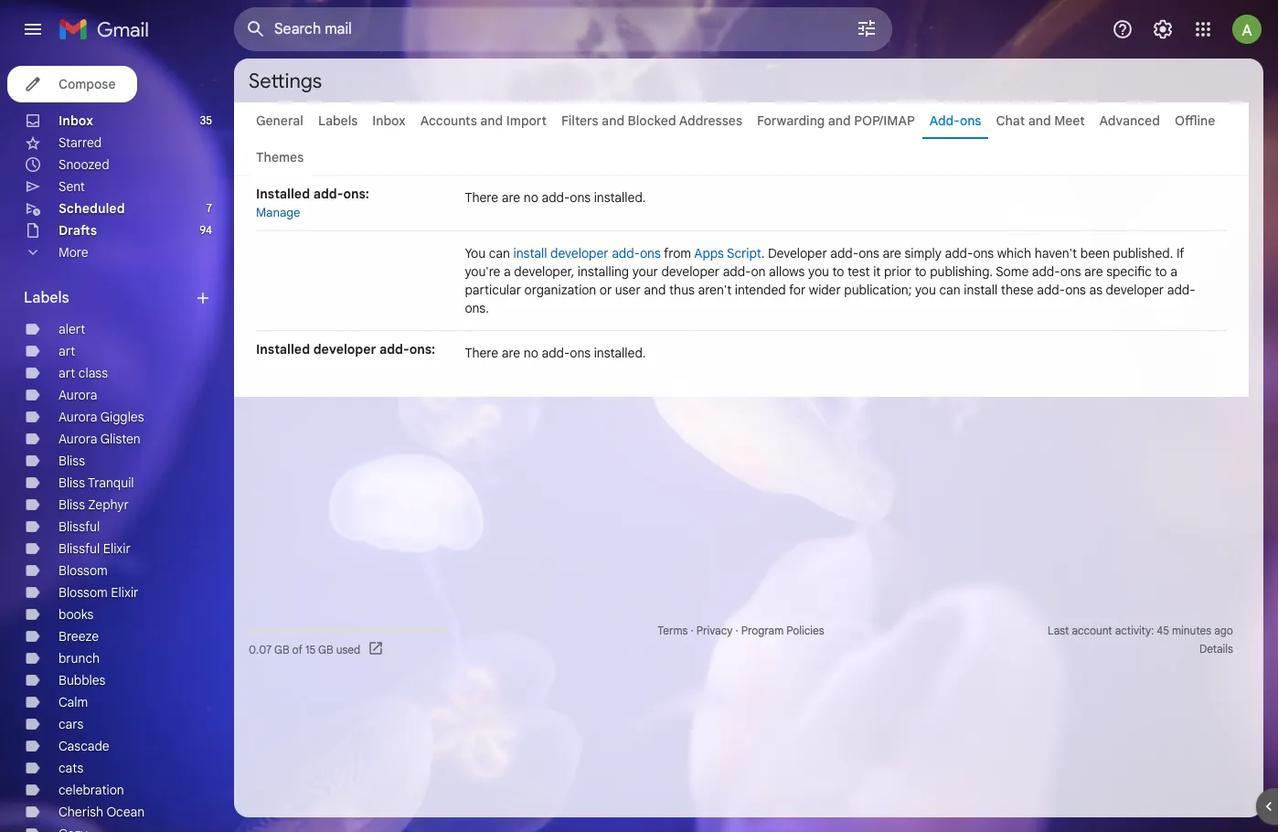 Task type: locate. For each thing, give the bounding box(es) containing it.
offline
[[1175, 113, 1216, 129]]

a up particular on the left
[[504, 263, 511, 280]]

1 horizontal spatial you
[[916, 282, 937, 298]]

privacy
[[697, 624, 733, 638]]

to
[[833, 263, 845, 280], [915, 263, 927, 280], [1156, 263, 1168, 280]]

elixir for blossom elixir
[[111, 585, 138, 601]]

1 aurora from the top
[[59, 387, 97, 403]]

94
[[200, 223, 212, 237]]

2 installed from the top
[[256, 341, 310, 358]]

bliss up bliss tranquil
[[59, 453, 85, 469]]

no up developer,
[[524, 189, 539, 206]]

2 art from the top
[[59, 365, 75, 381]]

can down publishing.
[[940, 282, 961, 298]]

cascade link
[[59, 738, 109, 755]]

and
[[481, 113, 503, 129], [602, 113, 625, 129], [829, 113, 851, 129], [1029, 113, 1052, 129], [644, 282, 666, 298]]

manage
[[256, 205, 301, 220]]

blissful down blissful link
[[59, 541, 100, 557]]

and for forwarding
[[829, 113, 851, 129]]

advanced search options image
[[849, 10, 885, 47]]

2 vertical spatial bliss
[[59, 497, 85, 513]]

aurora down aurora link
[[59, 409, 97, 425]]

35
[[200, 113, 212, 127]]

1 horizontal spatial labels
[[318, 113, 358, 129]]

a down if
[[1171, 263, 1178, 280]]

and right filters
[[602, 113, 625, 129]]

1 vertical spatial ons:
[[410, 341, 436, 358]]

prior
[[884, 263, 912, 280]]

elixir down blissful elixir
[[111, 585, 138, 601]]

if
[[1177, 245, 1185, 262]]

0 horizontal spatial labels
[[24, 289, 69, 307]]

labels up alert at top left
[[24, 289, 69, 307]]

terms link
[[658, 624, 688, 638]]

your
[[633, 263, 659, 280]]

last account activity: 45 minutes ago details
[[1048, 624, 1234, 656]]

2 aurora from the top
[[59, 409, 97, 425]]

elixir up the blossom link
[[103, 541, 131, 557]]

pop/imap
[[855, 113, 915, 129]]

labels navigation
[[0, 59, 234, 832]]

0 vertical spatial installed.
[[594, 189, 646, 206]]

bubbles
[[59, 672, 106, 689]]

cats link
[[59, 760, 83, 777]]

ons
[[960, 113, 982, 129], [570, 189, 591, 206], [640, 245, 661, 262], [859, 245, 880, 262], [974, 245, 994, 262], [1061, 263, 1082, 280], [1066, 282, 1087, 298], [570, 345, 591, 361]]

art down art link
[[59, 365, 75, 381]]

0 horizontal spatial to
[[833, 263, 845, 280]]

no down the organization on the left of page
[[524, 345, 539, 361]]

blossom down blissful elixir
[[59, 563, 108, 579]]

1 horizontal spatial inbox link
[[373, 113, 406, 129]]

starred
[[59, 134, 102, 151]]

minutes
[[1173, 624, 1212, 638]]

1 art from the top
[[59, 343, 75, 359]]

there are no add-ons installed. up "install developer add-ons" link
[[465, 189, 646, 206]]

0 vertical spatial installed
[[256, 186, 310, 202]]

1 vertical spatial blossom
[[59, 585, 108, 601]]

aurora glisten
[[59, 431, 141, 447]]

blossom down the blossom link
[[59, 585, 108, 601]]

2 bliss from the top
[[59, 475, 85, 491]]

art down alert at top left
[[59, 343, 75, 359]]

script
[[727, 245, 762, 262]]

1 vertical spatial can
[[940, 282, 961, 298]]

2 installed. from the top
[[594, 345, 646, 361]]

bliss zephyr link
[[59, 497, 129, 513]]

2 inbox link from the left
[[373, 113, 406, 129]]

0 vertical spatial there
[[465, 189, 499, 206]]

blissful down bliss zephyr link
[[59, 519, 100, 535]]

there are no add-ons installed. down the organization on the left of page
[[465, 345, 646, 361]]

1 a from the left
[[504, 263, 511, 280]]

elixir
[[103, 541, 131, 557], [111, 585, 138, 601]]

ons left chat
[[960, 113, 982, 129]]

celebration link
[[59, 782, 124, 799]]

installing
[[578, 263, 629, 280]]

privacy link
[[697, 624, 733, 638]]

accounts and import
[[420, 113, 547, 129]]

activity:
[[1116, 624, 1155, 638]]

· right terms link
[[691, 624, 694, 638]]

labels inside labels navigation
[[24, 289, 69, 307]]

you can install developer add-ons from apps script
[[465, 245, 762, 262]]

1 there are no add-ons installed. from the top
[[465, 189, 646, 206]]

0 horizontal spatial ons:
[[343, 186, 369, 202]]

ons up it
[[859, 245, 880, 262]]

1 horizontal spatial ons:
[[410, 341, 436, 358]]

1 vertical spatial labels
[[24, 289, 69, 307]]

installed.
[[594, 189, 646, 206], [594, 345, 646, 361]]

1 inbox from the left
[[59, 113, 93, 129]]

0 vertical spatial install
[[514, 245, 547, 262]]

0 horizontal spatial inbox link
[[59, 113, 93, 129]]

filters
[[562, 113, 599, 129]]

1 · from the left
[[691, 624, 694, 638]]

1 vertical spatial blissful
[[59, 541, 100, 557]]

it
[[874, 263, 881, 280]]

ons: inside 'installed add-ons: manage'
[[343, 186, 369, 202]]

as
[[1090, 282, 1103, 298]]

bliss for bliss zephyr
[[59, 497, 85, 513]]

these
[[1001, 282, 1034, 298]]

inbox link up starred
[[59, 113, 93, 129]]

offline link
[[1175, 113, 1216, 129]]

1 inbox link from the left
[[59, 113, 93, 129]]

and for filters
[[602, 113, 625, 129]]

installed. up you can install developer add-ons from apps script
[[594, 189, 646, 206]]

0 vertical spatial aurora
[[59, 387, 97, 403]]

inbox link right labels "link"
[[373, 113, 406, 129]]

install
[[514, 245, 547, 262], [964, 282, 998, 298]]

1 vertical spatial there are no add-ons installed.
[[465, 345, 646, 361]]

blossom for the blossom link
[[59, 563, 108, 579]]

1 vertical spatial aurora
[[59, 409, 97, 425]]

None search field
[[234, 7, 893, 51]]

1 horizontal spatial ·
[[736, 624, 739, 638]]

bliss for bliss tranquil
[[59, 475, 85, 491]]

0 vertical spatial labels
[[318, 113, 358, 129]]

and down your
[[644, 282, 666, 298]]

blissful
[[59, 519, 100, 535], [59, 541, 100, 557]]

to left test on the top of page
[[833, 263, 845, 280]]

to down published.
[[1156, 263, 1168, 280]]

to down simply
[[915, 263, 927, 280]]

1 horizontal spatial inbox
[[373, 113, 406, 129]]

0 horizontal spatial can
[[489, 245, 510, 262]]

art for art link
[[59, 343, 75, 359]]

main menu image
[[22, 18, 44, 40]]

1 horizontal spatial gb
[[318, 643, 333, 656]]

ons left as
[[1066, 282, 1087, 298]]

labels heading
[[24, 289, 194, 307]]

1 blissful from the top
[[59, 519, 100, 535]]

1 installed. from the top
[[594, 189, 646, 206]]

0 horizontal spatial a
[[504, 263, 511, 280]]

0 vertical spatial bliss
[[59, 453, 85, 469]]

there up you
[[465, 189, 499, 206]]

Search mail text field
[[274, 20, 805, 38]]

inbox up starred
[[59, 113, 93, 129]]

and right chat
[[1029, 113, 1052, 129]]

compose
[[59, 76, 116, 92]]

blissful for blissful link
[[59, 519, 100, 535]]

there
[[465, 189, 499, 206], [465, 345, 499, 361]]

ago
[[1215, 624, 1234, 638]]

0 horizontal spatial install
[[514, 245, 547, 262]]

inbox right labels "link"
[[373, 113, 406, 129]]

2 blossom from the top
[[59, 585, 108, 601]]

brunch
[[59, 650, 100, 667]]

0.07 gb of 15 gb used
[[249, 643, 361, 656]]

install up developer,
[[514, 245, 547, 262]]

there are no add-ons installed.
[[465, 189, 646, 206], [465, 345, 646, 361]]

bliss
[[59, 453, 85, 469], [59, 475, 85, 491], [59, 497, 85, 513]]

tranquil
[[88, 475, 134, 491]]

0 vertical spatial elixir
[[103, 541, 131, 557]]

support image
[[1112, 18, 1134, 40]]

2 vertical spatial aurora
[[59, 431, 97, 447]]

install developer add-ons link
[[514, 245, 661, 262]]

general link
[[256, 113, 304, 129]]

you up wider on the right of page
[[809, 263, 830, 280]]

chat and meet
[[997, 113, 1085, 129]]

bliss down bliss link
[[59, 475, 85, 491]]

aurora up bliss link
[[59, 431, 97, 447]]

installed inside 'installed add-ons: manage'
[[256, 186, 310, 202]]

art class
[[59, 365, 108, 381]]

0 vertical spatial can
[[489, 245, 510, 262]]

2 blissful from the top
[[59, 541, 100, 557]]

1 no from the top
[[524, 189, 539, 206]]

footer
[[234, 622, 1250, 659]]

bliss tranquil link
[[59, 475, 134, 491]]

0 horizontal spatial ·
[[691, 624, 694, 638]]

0 vertical spatial you
[[809, 263, 830, 280]]

are
[[502, 189, 521, 206], [883, 245, 902, 262], [1085, 263, 1104, 280], [502, 345, 521, 361]]

haven't
[[1035, 245, 1078, 262]]

installed for installed developer add-ons:
[[256, 341, 310, 358]]

can
[[489, 245, 510, 262], [940, 282, 961, 298]]

installed. down user
[[594, 345, 646, 361]]

there down 'ons.'
[[465, 345, 499, 361]]

settings
[[249, 68, 322, 93]]

developer,
[[514, 263, 575, 280]]

forwarding and pop/imap
[[757, 113, 915, 129]]

1 vertical spatial no
[[524, 345, 539, 361]]

0 vertical spatial ons:
[[343, 186, 369, 202]]

0 vertical spatial art
[[59, 343, 75, 359]]

aurora down art class link
[[59, 387, 97, 403]]

inbox
[[59, 113, 93, 129], [373, 113, 406, 129]]

labels right general link
[[318, 113, 358, 129]]

account
[[1072, 624, 1113, 638]]

1 bliss from the top
[[59, 453, 85, 469]]

which
[[998, 245, 1032, 262]]

books link
[[59, 606, 94, 623]]

1 horizontal spatial install
[[964, 282, 998, 298]]

3 bliss from the top
[[59, 497, 85, 513]]

ons down haven't
[[1061, 263, 1082, 280]]

1 vertical spatial installed.
[[594, 345, 646, 361]]

3 aurora from the top
[[59, 431, 97, 447]]

aurora giggles link
[[59, 409, 144, 425]]

gb left of
[[274, 643, 290, 656]]

a
[[504, 263, 511, 280], [1171, 263, 1178, 280]]

ons:
[[343, 186, 369, 202], [410, 341, 436, 358]]

gb right 15
[[318, 643, 333, 656]]

you down simply
[[916, 282, 937, 298]]

1 installed from the top
[[256, 186, 310, 202]]

1 vertical spatial art
[[59, 365, 75, 381]]

bliss for bliss link
[[59, 453, 85, 469]]

can right you
[[489, 245, 510, 262]]

calm link
[[59, 694, 88, 711]]

1 vertical spatial installed
[[256, 341, 310, 358]]

0 vertical spatial blossom
[[59, 563, 108, 579]]

and left pop/imap
[[829, 113, 851, 129]]

·
[[691, 624, 694, 638], [736, 624, 739, 638]]

0 vertical spatial blissful
[[59, 519, 100, 535]]

ons up publishing.
[[974, 245, 994, 262]]

1 vertical spatial there
[[465, 345, 499, 361]]

bliss link
[[59, 453, 85, 469]]

aurora for aurora glisten
[[59, 431, 97, 447]]

labels for labels "link"
[[318, 113, 358, 129]]

1 horizontal spatial can
[[940, 282, 961, 298]]

0 horizontal spatial gb
[[274, 643, 290, 656]]

and for accounts
[[481, 113, 503, 129]]

0 horizontal spatial inbox
[[59, 113, 93, 129]]

2 there from the top
[[465, 345, 499, 361]]

· right privacy
[[736, 624, 739, 638]]

terms · privacy · program policies
[[658, 624, 825, 638]]

settings image
[[1153, 18, 1175, 40]]

1 blossom from the top
[[59, 563, 108, 579]]

1 horizontal spatial to
[[915, 263, 927, 280]]

are down the import
[[502, 189, 521, 206]]

gmail image
[[59, 11, 158, 48]]

0 vertical spatial there are no add-ons installed.
[[465, 189, 646, 206]]

cascade
[[59, 738, 109, 755]]

1 vertical spatial elixir
[[111, 585, 138, 601]]

bliss zephyr
[[59, 497, 129, 513]]

more button
[[0, 241, 220, 263]]

blissful for blissful elixir
[[59, 541, 100, 557]]

0 vertical spatial no
[[524, 189, 539, 206]]

bliss up blissful link
[[59, 497, 85, 513]]

and left the import
[[481, 113, 503, 129]]

sent
[[59, 178, 85, 195]]

art link
[[59, 343, 75, 359]]

2 horizontal spatial to
[[1156, 263, 1168, 280]]

install down publishing.
[[964, 282, 998, 298]]

2 inbox from the left
[[373, 113, 406, 129]]

1 vertical spatial install
[[964, 282, 998, 298]]

alert
[[59, 321, 85, 338]]

1 horizontal spatial a
[[1171, 263, 1178, 280]]

labels link
[[318, 113, 358, 129]]

user
[[615, 282, 641, 298]]

1 vertical spatial bliss
[[59, 475, 85, 491]]



Task type: vqa. For each thing, say whether or not it's contained in the screenshot.
"art" for art class
yes



Task type: describe. For each thing, give the bounding box(es) containing it.
install inside . developer add-ons are simply add-ons which haven't been published. if you're a developer, installing your developer add-on allows you to test it prior to publishing. some add-ons are specific to a particular organization or user and thus aren't intended for wider publication; you can install these add-ons as developer add- ons.
[[964, 282, 998, 298]]

blossom elixir link
[[59, 585, 138, 601]]

installed for installed add-ons: manage
[[256, 186, 310, 202]]

on
[[751, 263, 766, 280]]

labels for labels heading
[[24, 289, 69, 307]]

aurora giggles
[[59, 409, 144, 425]]

aurora link
[[59, 387, 97, 403]]

art class link
[[59, 365, 108, 381]]

15
[[306, 643, 316, 656]]

blissful link
[[59, 519, 100, 535]]

1 to from the left
[[833, 263, 845, 280]]

2 a from the left
[[1171, 263, 1178, 280]]

art for art class
[[59, 365, 75, 381]]

forwarding and pop/imap link
[[757, 113, 915, 129]]

been
[[1081, 245, 1110, 262]]

compose button
[[7, 66, 138, 102]]

1 gb from the left
[[274, 643, 290, 656]]

snoozed link
[[59, 156, 109, 173]]

0 horizontal spatial you
[[809, 263, 830, 280]]

class
[[78, 365, 108, 381]]

meet
[[1055, 113, 1085, 129]]

blossom for blossom elixir
[[59, 585, 108, 601]]

advanced link
[[1100, 113, 1161, 129]]

1 vertical spatial you
[[916, 282, 937, 298]]

of
[[292, 643, 303, 656]]

add- inside 'installed add-ons: manage'
[[313, 186, 343, 202]]

cars
[[59, 716, 83, 733]]

manage button
[[256, 205, 301, 220]]

cars link
[[59, 716, 83, 733]]

general
[[256, 113, 304, 129]]

can inside . developer add-ons are simply add-ons which haven't been published. if you're a developer, installing your developer add-on allows you to test it prior to publishing. some add-ons are specific to a particular organization or user and thus aren't intended for wider publication; you can install these add-ons as developer add- ons.
[[940, 282, 961, 298]]

wider
[[809, 282, 841, 298]]

sent link
[[59, 178, 85, 195]]

books
[[59, 606, 94, 623]]

.
[[762, 245, 765, 262]]

particular
[[465, 282, 521, 298]]

used
[[336, 643, 361, 656]]

blossom link
[[59, 563, 108, 579]]

advanced
[[1100, 113, 1161, 129]]

drafts
[[59, 222, 97, 239]]

7
[[207, 201, 212, 215]]

cherish ocean
[[59, 804, 145, 821]]

scheduled
[[59, 200, 125, 217]]

giggles
[[100, 409, 144, 425]]

chat
[[997, 113, 1025, 129]]

bubbles link
[[59, 672, 106, 689]]

2 there are no add-ons installed. from the top
[[465, 345, 646, 361]]

aurora for aurora link
[[59, 387, 97, 403]]

alert link
[[59, 321, 85, 338]]

installed developer add-ons:
[[256, 341, 436, 358]]

and for chat
[[1029, 113, 1052, 129]]

policies
[[787, 624, 825, 638]]

details link
[[1200, 642, 1234, 656]]

some
[[996, 263, 1029, 280]]

2 · from the left
[[736, 624, 739, 638]]

blissful elixir link
[[59, 541, 131, 557]]

terms
[[658, 624, 688, 638]]

blocked
[[628, 113, 677, 129]]

calm
[[59, 694, 88, 711]]

2 gb from the left
[[318, 643, 333, 656]]

add-ons
[[930, 113, 982, 129]]

drafts link
[[59, 222, 97, 239]]

elixir for blissful elixir
[[103, 541, 131, 557]]

are down been
[[1085, 263, 1104, 280]]

0.07
[[249, 643, 272, 656]]

1 there from the top
[[465, 189, 499, 206]]

breeze
[[59, 628, 99, 645]]

filters and blocked addresses link
[[562, 113, 743, 129]]

organization
[[525, 282, 597, 298]]

zephyr
[[88, 497, 129, 513]]

scheduled link
[[59, 200, 125, 217]]

accounts and import link
[[420, 113, 547, 129]]

published.
[[1114, 245, 1174, 262]]

45
[[1157, 624, 1170, 638]]

2 no from the top
[[524, 345, 539, 361]]

glisten
[[100, 431, 141, 447]]

are down particular on the left
[[502, 345, 521, 361]]

import
[[507, 113, 547, 129]]

themes
[[256, 149, 304, 166]]

follow link to manage storage image
[[368, 640, 386, 659]]

add-ons link
[[930, 113, 982, 129]]

ons up "install developer add-ons" link
[[570, 189, 591, 206]]

simply
[[905, 245, 942, 262]]

program policies link
[[742, 624, 825, 638]]

are up prior
[[883, 245, 902, 262]]

aren't
[[698, 282, 732, 298]]

footer containing terms
[[234, 622, 1250, 659]]

accounts
[[420, 113, 477, 129]]

chat and meet link
[[997, 113, 1085, 129]]

breeze link
[[59, 628, 99, 645]]

search mail image
[[240, 13, 273, 46]]

more
[[59, 244, 88, 261]]

intended
[[735, 282, 786, 298]]

add-
[[930, 113, 960, 129]]

inbox inside labels navigation
[[59, 113, 93, 129]]

ons up your
[[640, 245, 661, 262]]

you're
[[465, 263, 501, 280]]

and inside . developer add-ons are simply add-ons which haven't been published. if you're a developer, installing your developer add-on allows you to test it prior to publishing. some add-ons are specific to a particular organization or user and thus aren't intended for wider publication; you can install these add-ons as developer add- ons.
[[644, 282, 666, 298]]

3 to from the left
[[1156, 263, 1168, 280]]

cats
[[59, 760, 83, 777]]

allows
[[769, 263, 805, 280]]

you
[[465, 245, 486, 262]]

themes link
[[256, 149, 304, 166]]

aurora for aurora giggles
[[59, 409, 97, 425]]

ons down the organization on the left of page
[[570, 345, 591, 361]]

program
[[742, 624, 784, 638]]

from
[[664, 245, 692, 262]]

2 to from the left
[[915, 263, 927, 280]]



